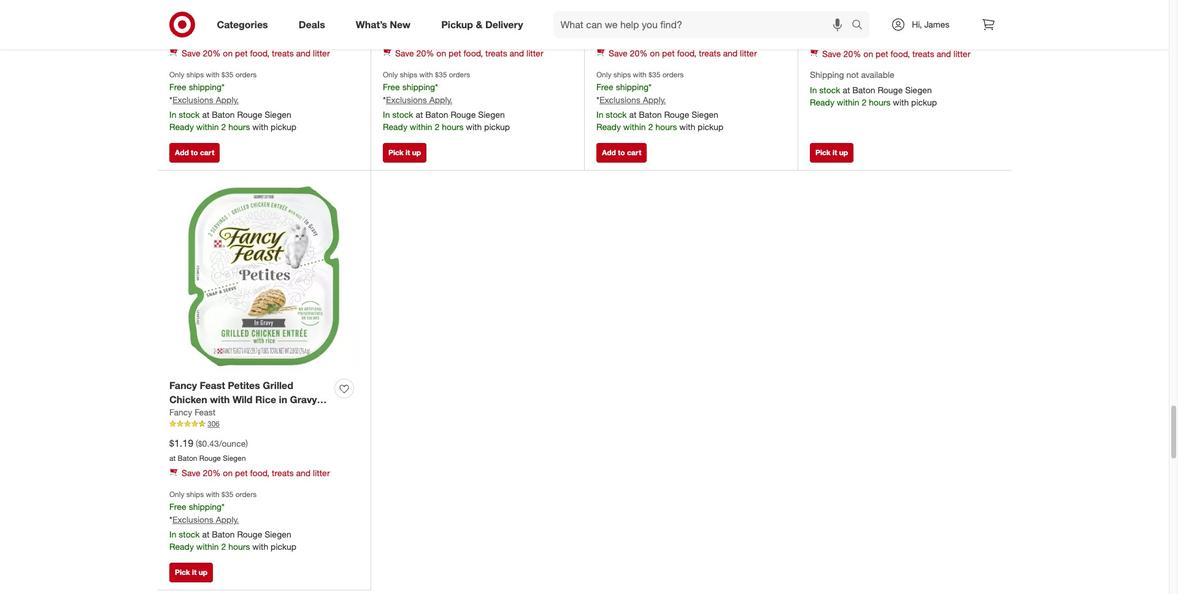 Task type: locate. For each thing, give the bounding box(es) containing it.
) left &
[[459, 19, 462, 29]]

only ships with $35 orders free shipping * * exclusions apply. in stock at  baton rouge siegen ready within 2 hours with pickup for $17.29
[[169, 70, 297, 132]]

in inside shipping not available in stock at  baton rouge siegen ready within 2 hours with pickup
[[810, 85, 817, 95]]

0 horizontal spatial it
[[192, 568, 197, 577]]

&
[[476, 18, 483, 30]]

(
[[409, 19, 412, 29], [837, 19, 839, 30], [196, 439, 198, 449]]

$0.89
[[810, 18, 834, 30]]

with inside fancy feast petites grilled chicken with wild rice in gravy wet cat food - 2.8oz
[[210, 393, 230, 405]]

at inside shipping not available in stock at  baton rouge siegen ready within 2 hours with pickup
[[843, 85, 850, 95]]

1 to from the left
[[191, 148, 198, 157]]

save for $3.99 - $14.99
[[609, 48, 628, 58]]

treats down delivery
[[486, 48, 507, 58]]

siegen inside $1.19 ( $0.43 /ounce ) at baton rouge siegen
[[223, 454, 246, 463]]

( inside $0.89 ( $0.30 /ounce ) at baton rouge siegen
[[837, 19, 839, 30]]

1 horizontal spatial pick it up button
[[383, 143, 427, 162]]

fancy
[[169, 379, 197, 391], [169, 407, 192, 418]]

cat
[[190, 407, 206, 419]]

fancy feast
[[169, 407, 216, 418]]

only down the $3.99
[[597, 70, 612, 79]]

2 add from the left
[[602, 148, 616, 157]]

fancy up 'chicken'
[[169, 379, 197, 391]]

with
[[206, 70, 220, 79], [420, 70, 433, 79], [633, 70, 647, 79], [893, 97, 909, 107], [252, 122, 268, 132], [466, 122, 482, 132], [680, 122, 696, 132], [210, 393, 230, 405], [206, 490, 220, 499], [252, 541, 268, 552]]

2 to from the left
[[618, 148, 625, 157]]

ready for $3.89 - $17.29
[[169, 122, 194, 132]]

0 horizontal spatial add to cart
[[175, 148, 214, 157]]

1 cart from the left
[[200, 148, 214, 157]]

*
[[222, 82, 225, 92], [435, 82, 438, 92], [649, 82, 652, 92], [169, 95, 172, 105], [383, 95, 386, 105], [597, 95, 600, 105], [222, 502, 225, 512], [169, 514, 172, 525]]

food, for $3.99 - $14.99
[[677, 48, 697, 58]]

feast up 'chicken'
[[200, 379, 225, 391]]

food, down categories link at top left
[[250, 48, 270, 58]]

shipping
[[189, 82, 222, 92], [402, 82, 435, 92], [616, 82, 649, 92], [189, 502, 222, 512]]

) down 306 link
[[246, 439, 248, 449]]

/ounce
[[433, 19, 459, 29], [860, 19, 887, 30], [219, 439, 246, 449]]

baton inside $0.89 ( $0.30 /ounce ) at baton rouge siegen
[[819, 35, 838, 44]]

it for $0.89
[[833, 148, 838, 157]]

add for $3.99
[[602, 148, 616, 157]]

- down 'wild'
[[235, 407, 239, 419]]

0 horizontal spatial up
[[199, 568, 208, 577]]

exclusions for $3.89
[[172, 95, 214, 105]]

2 add to cart from the left
[[602, 148, 642, 157]]

$0.30
[[839, 19, 860, 30]]

) inside $0.89 ( $0.30 /ounce ) at baton rouge siegen
[[887, 19, 889, 30]]

exclusions apply. button for $0.31
[[386, 94, 453, 106]]

2 horizontal spatial )
[[887, 19, 889, 30]]

food, down &
[[464, 48, 483, 58]]

feast for fancy feast petites grilled chicken with wild rice in gravy wet cat food - 2.8oz
[[200, 379, 225, 391]]

within
[[837, 97, 860, 107], [196, 122, 219, 132], [410, 122, 433, 132], [624, 122, 646, 132], [196, 541, 219, 552]]

$0.31
[[412, 19, 433, 29]]

1 horizontal spatial add to cart
[[602, 148, 642, 157]]

20%
[[203, 48, 221, 58], [417, 48, 434, 58], [630, 48, 648, 58], [844, 49, 861, 59], [203, 468, 221, 478]]

on
[[223, 48, 233, 58], [437, 48, 446, 58], [650, 48, 660, 58], [864, 49, 874, 59], [223, 468, 233, 478]]

- inside $3.89 - $17.29 at baton rouge siegen
[[196, 18, 200, 30]]

- inside $3.99 - $14.99 at baton rouge siegen
[[623, 18, 627, 30]]

0 horizontal spatial (
[[196, 439, 198, 449]]

siegen inside $3.89 - $17.29 at baton rouge siegen
[[223, 34, 246, 43]]

0 horizontal spatial /ounce
[[219, 439, 246, 449]]

20% for $3.99 - $14.99
[[630, 48, 648, 58]]

litter
[[313, 48, 330, 58], [527, 48, 544, 58], [740, 48, 757, 58], [954, 49, 971, 59], [313, 468, 330, 478]]

in
[[810, 85, 817, 95], [169, 109, 176, 120], [383, 109, 390, 120], [597, 109, 604, 120], [169, 529, 176, 540]]

) for $4.99
[[459, 19, 462, 29]]

litter for $4.99
[[527, 48, 544, 58]]

ships for $3.99
[[614, 70, 631, 79]]

save 20% on pet food, treats and litter down "what can we help you find? suggestions appear below" search field
[[609, 48, 757, 58]]

free for $4.99
[[383, 82, 400, 92]]

pet
[[235, 48, 248, 58], [449, 48, 461, 58], [662, 48, 675, 58], [876, 49, 889, 59], [235, 468, 248, 478]]

at
[[169, 34, 176, 43], [597, 34, 603, 43], [810, 35, 817, 44], [843, 85, 850, 95], [202, 109, 210, 120], [416, 109, 423, 120], [629, 109, 637, 120], [169, 454, 176, 463], [202, 529, 210, 540]]

cart
[[200, 148, 214, 157], [627, 148, 642, 157]]

20% for $4.99
[[417, 48, 434, 58]]

20% down $3.89 - $17.29 at baton rouge siegen at the left
[[203, 48, 221, 58]]

what's
[[356, 18, 387, 30]]

1 horizontal spatial it
[[406, 148, 410, 157]]

only ships with $35 orders free shipping * * exclusions apply. in stock at  baton rouge siegen ready within 2 hours with pickup for $14.99
[[597, 70, 724, 132]]

food, down 306 link
[[250, 468, 270, 478]]

to
[[191, 148, 198, 157], [618, 148, 625, 157]]

save down $3.99 - $14.99 at baton rouge siegen
[[609, 48, 628, 58]]

exclusions apply. button for $17.29
[[172, 94, 239, 106]]

2 horizontal spatial (
[[837, 19, 839, 30]]

20% down $1.19 ( $0.43 /ounce ) at baton rouge siegen
[[203, 468, 221, 478]]

$35 down $3.99 - $14.99 at baton rouge siegen
[[649, 70, 661, 79]]

$35 down $3.89 - $17.29 at baton rouge siegen at the left
[[222, 70, 233, 79]]

apply. for $14.99
[[643, 95, 666, 105]]

2
[[862, 97, 867, 107], [221, 122, 226, 132], [435, 122, 440, 132], [649, 122, 653, 132], [221, 541, 226, 552]]

306 link
[[169, 419, 358, 430]]

save 20% on pet food, treats and litter down 306 link
[[182, 468, 330, 478]]

pickup
[[912, 97, 937, 107], [271, 122, 297, 132], [484, 122, 510, 132], [698, 122, 724, 132], [271, 541, 297, 552]]

siegen inside $3.99 - $14.99 at baton rouge siegen
[[650, 34, 673, 43]]

at inside $3.99 - $14.99 at baton rouge siegen
[[597, 34, 603, 43]]

save 20% on pet food, treats and litter up available
[[823, 49, 971, 59]]

only down what's new 'link'
[[383, 70, 398, 79]]

$3.89
[[169, 18, 193, 30]]

2 horizontal spatial /ounce
[[860, 19, 887, 30]]

add to cart for $3.89
[[175, 148, 214, 157]]

2 horizontal spatial -
[[623, 18, 627, 30]]

search
[[847, 19, 876, 32]]

stock inside shipping not available in stock at  baton rouge siegen ready within 2 hours with pickup
[[820, 85, 841, 95]]

- right $3.89
[[196, 18, 200, 30]]

fancy feast link
[[169, 407, 216, 419]]

pickup
[[441, 18, 473, 30]]

add to cart button
[[169, 143, 220, 162], [597, 143, 647, 162]]

rouge inside $3.99 - $14.99 at baton rouge siegen
[[627, 34, 648, 43]]

food, down "what can we help you find? suggestions appear below" search field
[[677, 48, 697, 58]]

$14.99
[[630, 18, 659, 30]]

$3.89 - $17.29 at baton rouge siegen
[[169, 18, 246, 43]]

/ounce for $0.89
[[860, 19, 887, 30]]

20% down $3.99 - $14.99 at baton rouge siegen
[[630, 48, 648, 58]]

0 horizontal spatial pick
[[175, 568, 190, 577]]

deals link
[[288, 11, 341, 38]]

on down $3.99 - $14.99 at baton rouge siegen
[[650, 48, 660, 58]]

james
[[925, 19, 950, 29]]

fancy inside fancy feast petites grilled chicken with wild rice in gravy wet cat food - 2.8oz
[[169, 379, 197, 391]]

save 20% on pet food, treats and litter down &
[[395, 48, 544, 58]]

1 add to cart from the left
[[175, 148, 214, 157]]

treats for $3.89 - $17.29
[[272, 48, 294, 58]]

stock
[[820, 85, 841, 95], [179, 109, 200, 120], [392, 109, 413, 120], [606, 109, 627, 120], [179, 529, 200, 540]]

) inside $1.19 ( $0.43 /ounce ) at baton rouge siegen
[[246, 439, 248, 449]]

hours for $3.89 - $17.29
[[228, 122, 250, 132]]

orders down $3.99 - $14.99 at baton rouge siegen
[[663, 70, 684, 79]]

orders down categories link at top left
[[236, 70, 257, 79]]

0 horizontal spatial cart
[[200, 148, 214, 157]]

1 horizontal spatial add to cart button
[[597, 143, 647, 162]]

up
[[412, 148, 421, 157], [840, 148, 848, 157], [199, 568, 208, 577]]

/ounce inside $1.19 ( $0.43 /ounce ) at baton rouge siegen
[[219, 439, 246, 449]]

to for $3.99
[[618, 148, 625, 157]]

) right search
[[887, 19, 889, 30]]

add to cart
[[175, 148, 214, 157], [602, 148, 642, 157]]

20% down $0.31
[[417, 48, 434, 58]]

1 horizontal spatial pick
[[389, 148, 404, 157]]

pick it up for $0.89
[[816, 148, 848, 157]]

hours for $3.99 - $14.99
[[656, 122, 677, 132]]

( inside $1.19 ( $0.43 /ounce ) at baton rouge siegen
[[196, 439, 198, 449]]

- inside fancy feast petites grilled chicken with wild rice in gravy wet cat food - 2.8oz
[[235, 407, 239, 419]]

orders down pickup
[[449, 70, 470, 79]]

pet down categories link at top left
[[235, 48, 248, 58]]

-
[[196, 18, 200, 30], [623, 18, 627, 30], [235, 407, 239, 419]]

0 horizontal spatial add
[[175, 148, 189, 157]]

exclusions for $3.99
[[600, 95, 641, 105]]

baton inside $1.19 ( $0.43 /ounce ) at baton rouge siegen
[[178, 454, 197, 463]]

and
[[296, 48, 311, 58], [510, 48, 524, 58], [723, 48, 738, 58], [937, 49, 952, 59], [296, 468, 311, 478]]

treats
[[272, 48, 294, 58], [486, 48, 507, 58], [699, 48, 721, 58], [913, 49, 935, 59], [272, 468, 294, 478]]

pick it up button
[[383, 143, 427, 162], [810, 143, 854, 162], [169, 563, 213, 582]]

treats down deals link
[[272, 48, 294, 58]]

hours
[[869, 97, 891, 107], [228, 122, 250, 132], [442, 122, 464, 132], [656, 122, 677, 132], [228, 541, 250, 552]]

at inside $3.89 - $17.29 at baton rouge siegen
[[169, 34, 176, 43]]

baton inside shipping not available in stock at  baton rouge siegen ready within 2 hours with pickup
[[853, 85, 876, 95]]

ships
[[186, 70, 204, 79], [400, 70, 418, 79], [614, 70, 631, 79], [186, 490, 204, 499]]

fancy feast petites grilled chicken with wild rice in gravy wet cat food - 2.8oz
[[169, 379, 317, 419]]

/ounce left &
[[433, 19, 459, 29]]

save down new
[[395, 48, 414, 58]]

add to cart button for $3.99
[[597, 143, 647, 162]]

( right $0.89
[[837, 19, 839, 30]]

$17.29
[[203, 18, 232, 30]]

baton
[[178, 34, 197, 43], [605, 34, 625, 43], [819, 35, 838, 44], [853, 85, 876, 95], [212, 109, 235, 120], [426, 109, 448, 120], [639, 109, 662, 120], [178, 454, 197, 463], [212, 529, 235, 540]]

( for $0.89
[[837, 19, 839, 30]]

1 horizontal spatial /ounce
[[433, 19, 459, 29]]

up for $4.99
[[412, 148, 421, 157]]

/ounce inside $4.99 ( $0.31 /ounce )
[[433, 19, 459, 29]]

$0.43
[[198, 439, 219, 449]]

pickup inside shipping not available in stock at  baton rouge siegen ready within 2 hours with pickup
[[912, 97, 937, 107]]

2.8oz
[[242, 407, 266, 419]]

food,
[[250, 48, 270, 58], [464, 48, 483, 58], [677, 48, 697, 58], [891, 49, 910, 59], [250, 468, 270, 478]]

0 vertical spatial feast
[[200, 379, 225, 391]]

stock for $3.99 - $14.99
[[606, 109, 627, 120]]

2 horizontal spatial it
[[833, 148, 838, 157]]

search button
[[847, 11, 876, 41]]

$35 down pickup
[[435, 70, 447, 79]]

2 horizontal spatial pick it up
[[816, 148, 848, 157]]

306
[[207, 419, 220, 429]]

deals
[[299, 18, 325, 30]]

1 horizontal spatial )
[[459, 19, 462, 29]]

ready
[[810, 97, 835, 107], [169, 122, 194, 132], [383, 122, 408, 132], [597, 122, 621, 132], [169, 541, 194, 552]]

pet down $1.19 ( $0.43 /ounce ) at baton rouge siegen
[[235, 468, 248, 478]]

siegen
[[223, 34, 246, 43], [650, 34, 673, 43], [864, 35, 887, 44], [906, 85, 932, 95], [265, 109, 291, 120], [478, 109, 505, 120], [692, 109, 719, 120], [223, 454, 246, 463], [265, 529, 291, 540]]

1 add from the left
[[175, 148, 189, 157]]

up for $0.89
[[840, 148, 848, 157]]

( inside $4.99 ( $0.31 /ounce )
[[409, 19, 412, 29]]

0 horizontal spatial )
[[246, 439, 248, 449]]

pick it up button for $0.89
[[810, 143, 854, 162]]

pickup & delivery link
[[431, 11, 539, 38]]

pet down pickup
[[449, 48, 461, 58]]

on down $1.19 ( $0.43 /ounce ) at baton rouge siegen
[[223, 468, 233, 478]]

only for $4.99
[[383, 70, 398, 79]]

ships down $3.89 - $17.29 at baton rouge siegen at the left
[[186, 70, 204, 79]]

2 fancy from the top
[[169, 407, 192, 418]]

shipping for $0.31
[[402, 82, 435, 92]]

treats down "what can we help you find? suggestions appear below" search field
[[699, 48, 721, 58]]

apply. for $17.29
[[216, 95, 239, 105]]

feast up 306
[[195, 407, 216, 418]]

$35
[[222, 70, 233, 79], [435, 70, 447, 79], [649, 70, 661, 79], [222, 490, 233, 499]]

with inside shipping not available in stock at  baton rouge siegen ready within 2 hours with pickup
[[893, 97, 909, 107]]

on down pickup
[[437, 48, 446, 58]]

1 fancy from the top
[[169, 379, 197, 391]]

2 for $3.99 - $14.99
[[649, 122, 653, 132]]

2 cart from the left
[[627, 148, 642, 157]]

it
[[406, 148, 410, 157], [833, 148, 838, 157], [192, 568, 197, 577]]

shipping not available in stock at  baton rouge siegen ready within 2 hours with pickup
[[810, 69, 937, 107]]

pet up available
[[876, 49, 889, 59]]

0 horizontal spatial add to cart button
[[169, 143, 220, 162]]

) inside $4.99 ( $0.31 /ounce )
[[459, 19, 462, 29]]

20% up not
[[844, 49, 861, 59]]

1 horizontal spatial cart
[[627, 148, 642, 157]]

orders for $14.99
[[663, 70, 684, 79]]

1 horizontal spatial add
[[602, 148, 616, 157]]

only ships with $35 orders free shipping * * exclusions apply. in stock at  baton rouge siegen ready within 2 hours with pickup
[[169, 70, 297, 132], [383, 70, 510, 132], [597, 70, 724, 132], [169, 490, 297, 552]]

pick it up button for $4.99
[[383, 143, 427, 162]]

exclusions
[[172, 95, 214, 105], [386, 95, 427, 105], [600, 95, 641, 105], [172, 514, 214, 525]]

rouge
[[199, 34, 221, 43], [627, 34, 648, 43], [840, 35, 862, 44], [878, 85, 903, 95], [237, 109, 262, 120], [451, 109, 476, 120], [664, 109, 690, 120], [199, 454, 221, 463], [237, 529, 262, 540]]

2 horizontal spatial pick it up button
[[810, 143, 854, 162]]

( right $1.19 at the bottom
[[196, 439, 198, 449]]

ships down $3.99 - $14.99 at baton rouge siegen
[[614, 70, 631, 79]]

delivery
[[485, 18, 523, 30]]

save up shipping
[[823, 49, 841, 59]]

on for $3.99 - $14.99
[[650, 48, 660, 58]]

only down $3.89
[[169, 70, 184, 79]]

food, for $4.99
[[464, 48, 483, 58]]

cart for $14.99
[[627, 148, 642, 157]]

orders
[[236, 70, 257, 79], [449, 70, 470, 79], [663, 70, 684, 79], [236, 490, 257, 499]]

only
[[169, 70, 184, 79], [383, 70, 398, 79], [597, 70, 612, 79], [169, 490, 184, 499]]

on down $3.89 - $17.29 at baton rouge siegen at the left
[[223, 48, 233, 58]]

ready for $4.99
[[383, 122, 408, 132]]

- right the $3.99
[[623, 18, 627, 30]]

1 add to cart button from the left
[[169, 143, 220, 162]]

0 vertical spatial fancy
[[169, 379, 197, 391]]

siegen inside $0.89 ( $0.30 /ounce ) at baton rouge siegen
[[864, 35, 887, 44]]

) for $1.19
[[246, 439, 248, 449]]

save 20% on pet food, treats and litter
[[182, 48, 330, 58], [395, 48, 544, 58], [609, 48, 757, 58], [823, 49, 971, 59], [182, 468, 330, 478]]

pick
[[389, 148, 404, 157], [816, 148, 831, 157], [175, 568, 190, 577]]

1 horizontal spatial to
[[618, 148, 625, 157]]

( right $4.99
[[409, 19, 412, 29]]

apply.
[[216, 95, 239, 105], [430, 95, 453, 105], [643, 95, 666, 105], [216, 514, 239, 525]]

hours for $4.99
[[442, 122, 464, 132]]

ships down new
[[400, 70, 418, 79]]

) for $0.89
[[887, 19, 889, 30]]

$3.99
[[597, 18, 621, 30]]

and for $3.89 - $17.29
[[296, 48, 311, 58]]

/ounce left hi,
[[860, 19, 887, 30]]

$0.89 ( $0.30 /ounce ) at baton rouge siegen
[[810, 18, 889, 44]]

orders for $17.29
[[236, 70, 257, 79]]

0 horizontal spatial -
[[196, 18, 200, 30]]

save down $3.89 - $17.29 at baton rouge siegen at the left
[[182, 48, 201, 58]]

/ounce down 306
[[219, 439, 246, 449]]

pickup & delivery
[[441, 18, 523, 30]]

1 vertical spatial feast
[[195, 407, 216, 418]]

fancy feast petites grilled chicken with wild rice in gravy wet cat food - 2.8oz image
[[169, 182, 358, 371], [169, 182, 358, 371]]

add
[[175, 148, 189, 157], [602, 148, 616, 157]]

/ounce inside $0.89 ( $0.30 /ounce ) at baton rouge siegen
[[860, 19, 887, 30]]

pet down $3.99 - $14.99 at baton rouge siegen
[[662, 48, 675, 58]]

2 horizontal spatial pick
[[816, 148, 831, 157]]

What can we help you find? suggestions appear below search field
[[553, 11, 855, 38]]

free for $3.99
[[597, 82, 614, 92]]

$3.99 - $14.99 at baton rouge siegen
[[597, 18, 673, 43]]

feast inside fancy feast petites grilled chicken with wild rice in gravy wet cat food - 2.8oz
[[200, 379, 225, 391]]

in for $4.99
[[383, 109, 390, 120]]

1 horizontal spatial up
[[412, 148, 421, 157]]

pick it up for $4.99
[[389, 148, 421, 157]]

1 horizontal spatial (
[[409, 19, 412, 29]]

ships for $4.99
[[400, 70, 418, 79]]

save 20% on pet food, treats and litter down categories link at top left
[[182, 48, 330, 58]]

within for $4.99
[[410, 122, 433, 132]]

baton inside $3.99 - $14.99 at baton rouge siegen
[[605, 34, 625, 43]]

pet for $3.89 - $17.29
[[235, 48, 248, 58]]

litter for $3.99 - $14.99
[[740, 48, 757, 58]]

pick it up
[[389, 148, 421, 157], [816, 148, 848, 157], [175, 568, 208, 577]]

chicken
[[169, 393, 207, 405]]

1 horizontal spatial pick it up
[[389, 148, 421, 157]]

1 vertical spatial fancy
[[169, 407, 192, 418]]

fancy down 'chicken'
[[169, 407, 192, 418]]

1 horizontal spatial -
[[235, 407, 239, 419]]

free
[[169, 82, 186, 92], [383, 82, 400, 92], [597, 82, 614, 92], [169, 502, 186, 512]]

save 20% on pet food, treats and litter for $3.99 - $14.99
[[609, 48, 757, 58]]

)
[[459, 19, 462, 29], [887, 19, 889, 30], [246, 439, 248, 449]]

2 horizontal spatial up
[[840, 148, 848, 157]]

save for $3.89 - $17.29
[[182, 48, 201, 58]]

save
[[182, 48, 201, 58], [395, 48, 414, 58], [609, 48, 628, 58], [823, 49, 841, 59], [182, 468, 201, 478]]

0 horizontal spatial to
[[191, 148, 198, 157]]

2 add to cart button from the left
[[597, 143, 647, 162]]

feast
[[200, 379, 225, 391], [195, 407, 216, 418]]



Task type: vqa. For each thing, say whether or not it's contained in the screenshot.
leftmost BUILDING
no



Task type: describe. For each thing, give the bounding box(es) containing it.
save 20% on pet food, treats and litter for $3.89 - $17.29
[[182, 48, 330, 58]]

2 inside shipping not available in stock at  baton rouge siegen ready within 2 hours with pickup
[[862, 97, 867, 107]]

2 for $3.89 - $17.29
[[221, 122, 226, 132]]

feast for fancy feast
[[195, 407, 216, 418]]

within inside shipping not available in stock at  baton rouge siegen ready within 2 hours with pickup
[[837, 97, 860, 107]]

siegen inside shipping not available in stock at  baton rouge siegen ready within 2 hours with pickup
[[906, 85, 932, 95]]

hours inside shipping not available in stock at  baton rouge siegen ready within 2 hours with pickup
[[869, 97, 891, 107]]

treats down 306 link
[[272, 468, 294, 478]]

$35 for $17.29
[[222, 70, 233, 79]]

shipping
[[810, 69, 844, 80]]

/ounce for $1.19
[[219, 439, 246, 449]]

0 horizontal spatial pick it up button
[[169, 563, 213, 582]]

ready inside shipping not available in stock at  baton rouge siegen ready within 2 hours with pickup
[[810, 97, 835, 107]]

stock for $4.99
[[392, 109, 413, 120]]

on for $4.99
[[437, 48, 446, 58]]

pet for $4.99
[[449, 48, 461, 58]]

on up available
[[864, 49, 874, 59]]

wet
[[169, 407, 187, 419]]

only down $1.19 at the bottom
[[169, 490, 184, 499]]

( for $1.19
[[196, 439, 198, 449]]

gravy
[[290, 393, 317, 405]]

grilled
[[263, 379, 293, 391]]

treats down hi,
[[913, 49, 935, 59]]

food
[[209, 407, 232, 419]]

shipping for $17.29
[[189, 82, 222, 92]]

at inside $1.19 ( $0.43 /ounce ) at baton rouge siegen
[[169, 454, 176, 463]]

it for $4.99
[[406, 148, 410, 157]]

- for $3.99
[[623, 18, 627, 30]]

petites
[[228, 379, 260, 391]]

0 horizontal spatial pick it up
[[175, 568, 208, 577]]

/ounce for $4.99
[[433, 19, 459, 29]]

add for $3.89
[[175, 148, 189, 157]]

within for $3.89 - $17.29
[[196, 122, 219, 132]]

rouge inside $0.89 ( $0.30 /ounce ) at baton rouge siegen
[[840, 35, 862, 44]]

rouge inside $1.19 ( $0.43 /ounce ) at baton rouge siegen
[[199, 454, 221, 463]]

fancy for fancy feast petites grilled chicken with wild rice in gravy wet cat food - 2.8oz
[[169, 379, 197, 391]]

not
[[847, 69, 859, 80]]

only for $3.89
[[169, 70, 184, 79]]

wild
[[233, 393, 253, 405]]

categories
[[217, 18, 268, 30]]

available
[[862, 69, 895, 80]]

only for $3.99
[[597, 70, 612, 79]]

pickup for $3.99 - $14.99
[[698, 122, 724, 132]]

$1.19
[[169, 437, 193, 450]]

add to cart for $3.99
[[602, 148, 642, 157]]

only ships with $35 orders free shipping * * exclusions apply. in stock at  baton rouge siegen ready within 2 hours with pickup for $0.31
[[383, 70, 510, 132]]

pickup for $4.99
[[484, 122, 510, 132]]

save down $1.19 ( $0.43 /ounce ) at baton rouge siegen
[[182, 468, 201, 478]]

rice
[[255, 393, 276, 405]]

rouge inside shipping not available in stock at  baton rouge siegen ready within 2 hours with pickup
[[878, 85, 903, 95]]

orders down $1.19 ( $0.43 /ounce ) at baton rouge siegen
[[236, 490, 257, 499]]

2 for $4.99
[[435, 122, 440, 132]]

what's new
[[356, 18, 411, 30]]

$35 down $1.19 ( $0.43 /ounce ) at baton rouge siegen
[[222, 490, 233, 499]]

save for $4.99
[[395, 48, 414, 58]]

what's new link
[[345, 11, 426, 38]]

- for $3.89
[[196, 18, 200, 30]]

baton inside $3.89 - $17.29 at baton rouge siegen
[[178, 34, 197, 43]]

$35 for $0.31
[[435, 70, 447, 79]]

apply. for $0.31
[[430, 95, 453, 105]]

pick for $4.99
[[389, 148, 404, 157]]

free for $3.89
[[169, 82, 186, 92]]

$4.99 ( $0.31 /ounce )
[[383, 18, 462, 30]]

shipping for $14.99
[[616, 82, 649, 92]]

ships for $3.89
[[186, 70, 204, 79]]

at inside $0.89 ( $0.30 /ounce ) at baton rouge siegen
[[810, 35, 817, 44]]

in for $3.99 - $14.99
[[597, 109, 604, 120]]

pickup for $3.89 - $17.29
[[271, 122, 297, 132]]

exclusions apply. button for $14.99
[[600, 94, 666, 106]]

fancy feast petites grilled chicken with wild rice in gravy wet cat food - 2.8oz link
[[169, 379, 330, 419]]

cart for $17.29
[[200, 148, 214, 157]]

in for $3.89 - $17.29
[[169, 109, 176, 120]]

treats for $3.99 - $14.99
[[699, 48, 721, 58]]

ready for $3.99 - $14.99
[[597, 122, 621, 132]]

$1.19 ( $0.43 /ounce ) at baton rouge siegen
[[169, 437, 248, 463]]

new
[[390, 18, 411, 30]]

to for $3.89
[[191, 148, 198, 157]]

add to cart button for $3.89
[[169, 143, 220, 162]]

hi,
[[912, 19, 922, 29]]

ships down $1.19 ( $0.43 /ounce ) at baton rouge siegen
[[186, 490, 204, 499]]

treats for $4.99
[[486, 48, 507, 58]]

in
[[279, 393, 287, 405]]

litter for $3.89 - $17.29
[[313, 48, 330, 58]]

fancy for fancy feast
[[169, 407, 192, 418]]

pick for $0.89
[[816, 148, 831, 157]]

$4.99
[[383, 18, 407, 30]]

20% for $3.89 - $17.29
[[203, 48, 221, 58]]

save 20% on pet food, treats and litter for $4.99
[[395, 48, 544, 58]]

food, up available
[[891, 49, 910, 59]]

and for $4.99
[[510, 48, 524, 58]]

exclusions for $4.99
[[386, 95, 427, 105]]

$35 for $14.99
[[649, 70, 661, 79]]

categories link
[[207, 11, 283, 38]]

on for $3.89 - $17.29
[[223, 48, 233, 58]]

hi, james
[[912, 19, 950, 29]]

rouge inside $3.89 - $17.29 at baton rouge siegen
[[199, 34, 221, 43]]

and for $3.99 - $14.99
[[723, 48, 738, 58]]

stock for $3.89 - $17.29
[[179, 109, 200, 120]]

pet for $3.99 - $14.99
[[662, 48, 675, 58]]

within for $3.99 - $14.99
[[624, 122, 646, 132]]

orders for $0.31
[[449, 70, 470, 79]]

food, for $3.89 - $17.29
[[250, 48, 270, 58]]

( for $4.99
[[409, 19, 412, 29]]



